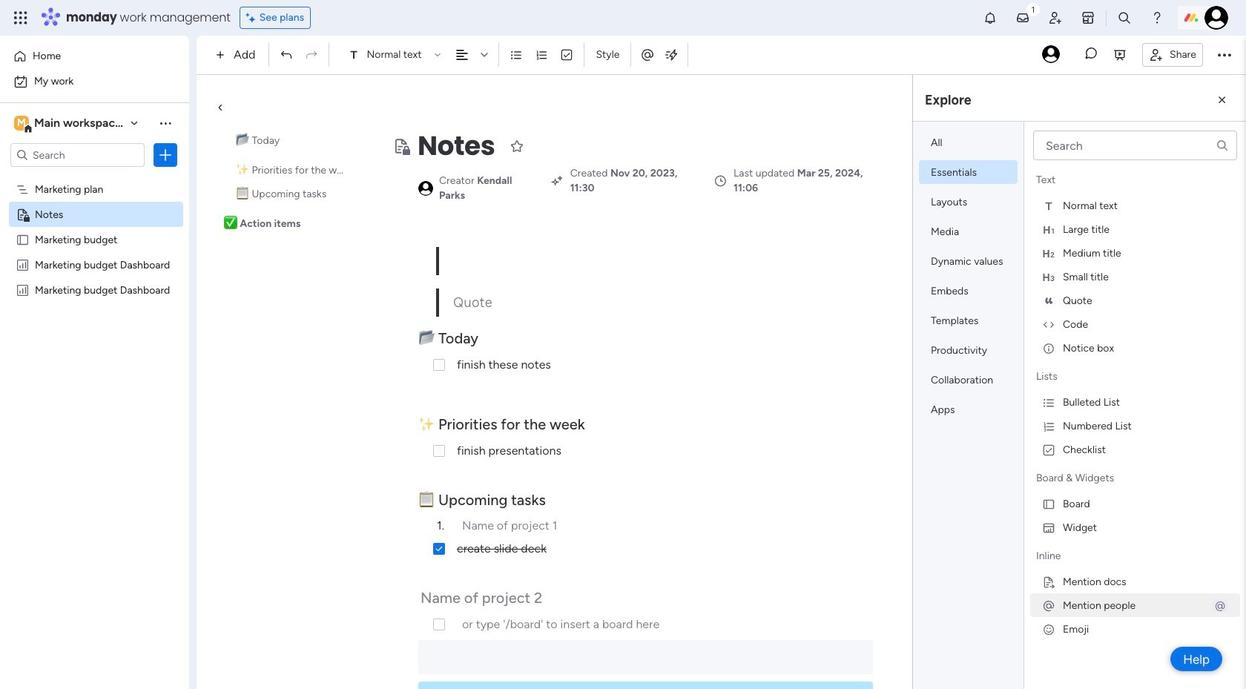 Task type: describe. For each thing, give the bounding box(es) containing it.
2 vertical spatial option
[[0, 175, 189, 178]]

0 horizontal spatial private board image
[[16, 207, 30, 221]]

0 vertical spatial option
[[9, 45, 180, 68]]

dynamic values image
[[664, 47, 679, 62]]

see plans image
[[246, 10, 259, 26]]

invite members image
[[1048, 10, 1063, 25]]

1 horizontal spatial private board image
[[392, 137, 410, 155]]

workspace options image
[[158, 116, 173, 130]]

button padding image
[[1215, 93, 1230, 108]]

numbered list image
[[535, 48, 549, 62]]

Search search field
[[1033, 131, 1237, 160]]

1 image
[[1027, 1, 1040, 17]]

workspace image
[[14, 115, 29, 131]]

search image
[[1216, 139, 1229, 152]]

options image
[[158, 148, 173, 162]]

notifications image
[[983, 10, 998, 25]]

Search in workspace field
[[31, 147, 124, 164]]



Task type: locate. For each thing, give the bounding box(es) containing it.
v2 ellipsis image
[[1218, 45, 1231, 65]]

None field
[[414, 127, 499, 165]]

private board image
[[392, 137, 410, 155], [16, 207, 30, 221]]

workspace selection element
[[14, 114, 221, 134]]

search everything image
[[1117, 10, 1132, 25]]

option
[[9, 45, 180, 68], [9, 70, 180, 93], [0, 175, 189, 178]]

list box
[[0, 173, 189, 503]]

kendall parks image
[[1205, 6, 1229, 30]]

help image
[[1150, 10, 1165, 25]]

update feed image
[[1016, 10, 1030, 25]]

mention image
[[641, 47, 655, 62]]

select product image
[[13, 10, 28, 25]]

checklist image
[[560, 48, 574, 62]]

None search field
[[1033, 131, 1237, 160]]

1 vertical spatial private board image
[[16, 207, 30, 221]]

undo ⌘+z image
[[280, 48, 293, 62]]

0 vertical spatial private board image
[[392, 137, 410, 155]]

public dashboard image
[[16, 257, 30, 272]]

bulleted list image
[[510, 48, 523, 62]]

1 vertical spatial option
[[9, 70, 180, 93]]

public board image
[[16, 232, 30, 246]]

board activity image
[[1042, 45, 1060, 63]]

public dashboard image
[[16, 283, 30, 297]]

list item
[[919, 131, 1018, 154], [919, 160, 1018, 184], [919, 190, 1018, 214], [1030, 194, 1240, 217], [1030, 217, 1240, 241], [919, 220, 1018, 243], [1030, 241, 1240, 265], [919, 249, 1018, 273], [1030, 265, 1240, 289], [919, 279, 1018, 303], [1030, 289, 1240, 312], [919, 309, 1018, 332], [1030, 312, 1240, 336], [1030, 336, 1240, 360], [919, 338, 1018, 362], [919, 368, 1018, 392], [1030, 390, 1240, 414], [919, 398, 1018, 421], [1030, 414, 1240, 438], [1030, 438, 1240, 461], [1030, 492, 1240, 516], [1030, 516, 1240, 539], [1030, 570, 1240, 593], [1030, 593, 1240, 617], [1030, 617, 1240, 641]]

add to favorites image
[[510, 138, 525, 153]]

monday marketplace image
[[1081, 10, 1096, 25]]



Task type: vqa. For each thing, say whether or not it's contained in the screenshot.
dapulse close image
no



